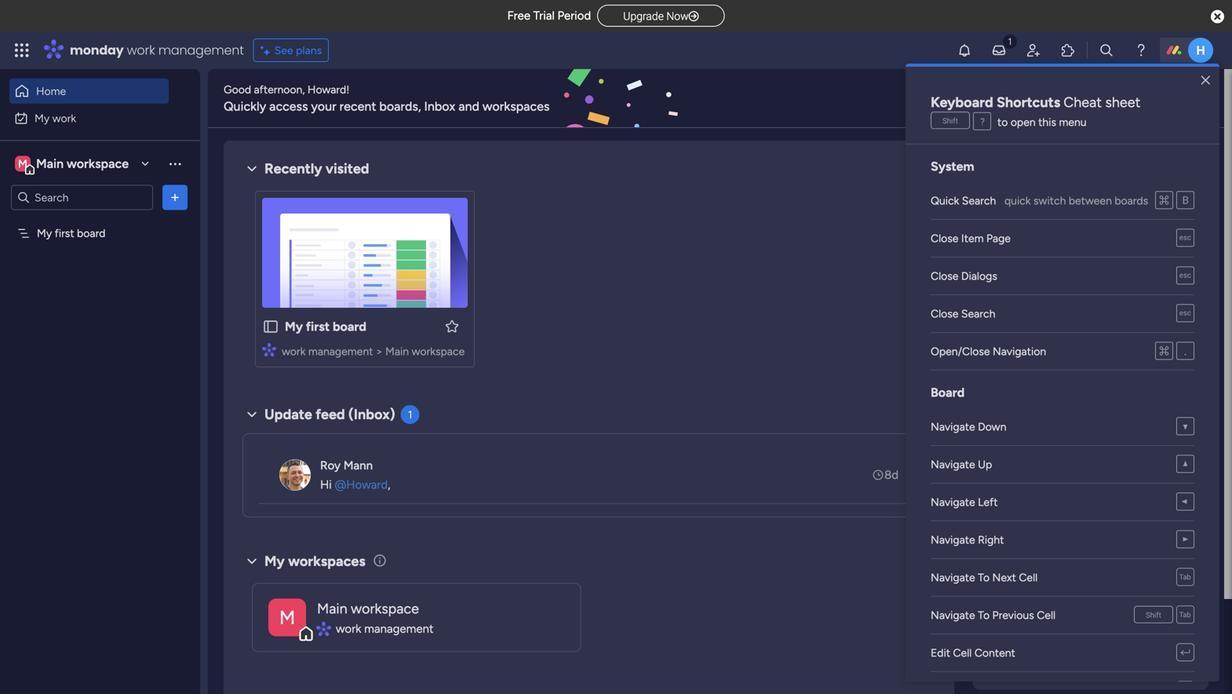 Task type: vqa. For each thing, say whether or not it's contained in the screenshot.
2nd 'To' from the top of the page
yes



Task type: locate. For each thing, give the bounding box(es) containing it.
board inside list box
[[77, 227, 106, 240]]

workspace down "add to favorites" icon
[[412, 345, 465, 358]]

cell right next
[[1019, 571, 1038, 584]]

circle o image
[[997, 199, 1007, 211], [997, 219, 1007, 231]]

templates right explore
[[1086, 547, 1142, 562]]

v2 shortcuts esc image down v2 shortcuts b "icon"
[[1177, 229, 1195, 247]]

close update feed (inbox) image
[[243, 405, 261, 424]]

1 vertical spatial workspaces
[[288, 553, 366, 569]]

quick inside the quick search button
[[1122, 91, 1154, 106]]

1 vertical spatial learn
[[1036, 661, 1063, 674]]

circle o image left the upload
[[997, 199, 1007, 211]]

1 vertical spatial first
[[306, 319, 330, 334]]

board
[[77, 227, 106, 240], [333, 319, 367, 334]]

workspaces right and
[[483, 99, 550, 114]]

8d
[[885, 468, 899, 482]]

workspaces inside good afternoon, howard! quickly access your recent boards, inbox and workspaces
[[483, 99, 550, 114]]

search down dialogs
[[962, 307, 996, 320]]

in
[[1102, 493, 1112, 508]]

2 vertical spatial close
[[931, 307, 959, 320]]

1 vertical spatial board
[[333, 319, 367, 334]]

quick search right v2 bolt switch image
[[1122, 91, 1197, 106]]

navigate for navigate left
[[931, 495, 976, 509]]

quick switch between boards
[[1005, 194, 1149, 207]]

v2 shortcuts up image
[[1177, 455, 1195, 473]]

1 image
[[1003, 32, 1018, 50]]

navigate down board
[[931, 420, 976, 433]]

to for previous
[[978, 608, 990, 622]]

to left next
[[978, 571, 990, 584]]

upgrade now
[[624, 10, 689, 23]]

home
[[36, 84, 66, 98]]

0 horizontal spatial workspaces
[[288, 553, 366, 569]]

1 vertical spatial your
[[1019, 493, 1044, 508]]

1 vertical spatial management
[[308, 345, 373, 358]]

workspace
[[67, 156, 129, 171], [412, 345, 465, 358], [351, 600, 419, 617]]

1 vertical spatial search
[[962, 194, 997, 207]]

afternoon,
[[254, 83, 305, 96]]

invite members image
[[1026, 42, 1042, 58]]

close left dialogs
[[931, 269, 959, 283]]

now
[[667, 10, 689, 23]]

work down home at left
[[52, 111, 76, 125]]

navigate up edit
[[931, 608, 976, 622]]

learn
[[974, 597, 1005, 612], [1036, 661, 1063, 674]]

workspaces up workspace image
[[288, 553, 366, 569]]

main right the >
[[386, 345, 409, 358]]

management for work management
[[364, 622, 434, 636]]

navigate up
[[931, 458, 993, 471]]

1
[[408, 408, 413, 421]]

close for close dialogs
[[931, 269, 959, 283]]

main workspace up work management
[[317, 600, 419, 617]]

1 vertical spatial workspace
[[412, 345, 465, 358]]

0 vertical spatial circle o image
[[997, 199, 1007, 211]]

0 vertical spatial m
[[18, 157, 27, 170]]

0 vertical spatial board
[[77, 227, 106, 240]]

navigate for navigate to previous cell
[[931, 608, 976, 622]]

workspace up search in workspace field
[[67, 156, 129, 171]]

3 navigate from the top
[[931, 495, 976, 509]]

learn how monday.com works
[[1036, 661, 1184, 674]]

recently
[[265, 160, 322, 177]]

and
[[459, 99, 480, 114]]

1 v2 shortcuts esc image from the top
[[1177, 229, 1195, 247]]

2 navigate from the top
[[931, 458, 976, 471]]

my
[[35, 111, 50, 125], [37, 227, 52, 240], [285, 319, 303, 334], [265, 553, 285, 569]]

0 horizontal spatial first
[[55, 227, 74, 240]]

1 horizontal spatial workspaces
[[483, 99, 550, 114]]

your inside boost your workflow in minutes with ready-made templates
[[1019, 493, 1044, 508]]

1 horizontal spatial learn
[[1036, 661, 1063, 674]]

add to favorites image
[[444, 318, 460, 334]]

2 horizontal spatial main
[[386, 345, 409, 358]]

v2 shortcuts esc image for close dialogs
[[1177, 267, 1195, 285]]

cheat
[[1064, 94, 1102, 111]]

5 navigate from the top
[[931, 571, 976, 584]]

system
[[931, 159, 975, 174]]

navigate left "left"
[[931, 495, 976, 509]]

1 vertical spatial quick search
[[931, 194, 997, 207]]

Search in workspace field
[[33, 188, 131, 206]]

0 vertical spatial cell
[[1019, 571, 1038, 584]]

dapulse close image
[[1212, 9, 1225, 25]]

my first board
[[37, 227, 106, 240], [285, 319, 367, 334]]

item
[[962, 232, 984, 245]]

navigate for navigate down
[[931, 420, 976, 433]]

monday
[[70, 41, 124, 59]]

1 horizontal spatial main workspace
[[317, 600, 419, 617]]

0 horizontal spatial your
[[311, 99, 337, 114]]

1 vertical spatial circle o image
[[997, 219, 1007, 231]]

learn inside getting started element
[[1036, 661, 1063, 674]]

0 vertical spatial templates
[[1054, 512, 1110, 527]]

main right workspace icon
[[36, 156, 64, 171]]

2 vertical spatial management
[[364, 622, 434, 636]]

to
[[998, 115, 1008, 129]]

navigate to next cell
[[931, 571, 1038, 584]]

inbox image
[[992, 42, 1007, 58]]

my inside my work button
[[35, 111, 50, 125]]

between
[[1069, 194, 1112, 207]]

quick
[[1005, 194, 1031, 207]]

1 vertical spatial close
[[931, 269, 959, 283]]

boards,
[[380, 99, 421, 114]]

0 horizontal spatial main workspace
[[36, 156, 129, 171]]

v2 shortcuts esc image
[[1177, 229, 1195, 247], [1177, 267, 1195, 285]]

2 close from the top
[[931, 269, 959, 283]]

free trial period
[[508, 9, 591, 23]]

circle o image inside enable desktop notifications link
[[997, 219, 1007, 231]]

first down search in workspace field
[[55, 227, 74, 240]]

v2 shortcuts left image
[[1177, 493, 1195, 511]]

complete profile
[[1013, 257, 1102, 272]]

learn for learn & get inspired
[[974, 597, 1005, 612]]

give
[[1004, 91, 1029, 105]]

1 vertical spatial m
[[279, 606, 295, 629]]

0 vertical spatial to
[[978, 571, 990, 584]]

to
[[978, 571, 990, 584], [978, 608, 990, 622]]

4 navigate from the top
[[931, 533, 976, 546]]

m for workspace image
[[279, 606, 295, 629]]

2 to from the top
[[978, 608, 990, 622]]

0 horizontal spatial quick search
[[931, 194, 997, 207]]

0 horizontal spatial my first board
[[37, 227, 106, 240]]

main
[[36, 156, 64, 171], [386, 345, 409, 358], [317, 600, 348, 617]]

navigate left "right"
[[931, 533, 976, 546]]

2 v2 shortcuts esc image from the top
[[1177, 267, 1195, 285]]

6 navigate from the top
[[931, 608, 976, 622]]

quick down system in the right of the page
[[931, 194, 960, 207]]

3 close from the top
[[931, 307, 959, 320]]

learn for learn how monday.com works
[[1036, 661, 1063, 674]]

period
[[558, 9, 591, 23]]

notifications image
[[957, 42, 973, 58]]

1 vertical spatial cell
[[1037, 608, 1056, 622]]

navigate down navigate right
[[931, 571, 976, 584]]

templates
[[1054, 512, 1110, 527], [1086, 547, 1142, 562]]

close
[[931, 232, 959, 245], [931, 269, 959, 283], [931, 307, 959, 320]]

2 vertical spatial main
[[317, 600, 348, 617]]

option
[[0, 219, 200, 222]]

right
[[978, 533, 1005, 546]]

to left previous
[[978, 608, 990, 622]]

your down howard!
[[311, 99, 337, 114]]

0 horizontal spatial board
[[77, 227, 106, 240]]

search everything image
[[1099, 42, 1115, 58]]

0 vertical spatial close
[[931, 232, 959, 245]]

main right workspace image
[[317, 600, 348, 617]]

0 vertical spatial learn
[[974, 597, 1005, 612]]

cell right edit
[[954, 646, 972, 660]]

close left item
[[931, 232, 959, 245]]

quick right v2 bolt switch image
[[1122, 91, 1154, 106]]

my down search in workspace field
[[37, 227, 52, 240]]

0 horizontal spatial m
[[18, 157, 27, 170]]

v2 shortcuts tab image up v2 shortcuts enter icon
[[1177, 606, 1195, 624]]

first
[[55, 227, 74, 240], [306, 319, 330, 334]]

navigate
[[931, 420, 976, 433], [931, 458, 976, 471], [931, 495, 976, 509], [931, 533, 976, 546], [931, 571, 976, 584], [931, 608, 976, 622]]

workspace up work management
[[351, 600, 419, 617]]

boost your workflow in minutes with ready-made templates
[[983, 493, 1188, 527]]

main workspace up search in workspace field
[[36, 156, 129, 171]]

circle o image inside upload your photo link
[[997, 199, 1007, 211]]

m inside workspace icon
[[18, 157, 27, 170]]

1 vertical spatial templates
[[1086, 547, 1142, 562]]

1 horizontal spatial your
[[1019, 493, 1044, 508]]

desktop
[[1051, 217, 1095, 231]]

1 vertical spatial quick
[[931, 194, 960, 207]]

this
[[1039, 115, 1057, 129]]

0 vertical spatial your
[[311, 99, 337, 114]]

board up work management > main workspace
[[333, 319, 367, 334]]

0 vertical spatial quick
[[1122, 91, 1154, 106]]

quick search
[[1122, 91, 1197, 106], [931, 194, 997, 207]]

access
[[269, 99, 308, 114]]

navigate left up
[[931, 458, 976, 471]]

cell
[[1019, 571, 1038, 584], [1037, 608, 1056, 622], [954, 646, 972, 660]]

0 horizontal spatial learn
[[974, 597, 1005, 612]]

quick search down system in the right of the page
[[931, 194, 997, 207]]

search up item
[[962, 194, 997, 207]]

getting started element
[[974, 627, 1209, 690]]

work right workspace image
[[336, 622, 362, 636]]

dapulse rightstroke image
[[689, 11, 699, 22]]

learn left how
[[1036, 661, 1063, 674]]

1 vertical spatial my first board
[[285, 319, 367, 334]]

0 vertical spatial first
[[55, 227, 74, 240]]

close my workspaces image
[[243, 552, 261, 571]]

0 vertical spatial workspaces
[[483, 99, 550, 114]]

close recently visited image
[[243, 159, 261, 178]]

learn left & on the bottom of page
[[974, 597, 1005, 612]]

first right public board image
[[306, 319, 330, 334]]

to for next
[[978, 571, 990, 584]]

search
[[1158, 91, 1197, 106], [962, 194, 997, 207], [962, 307, 996, 320]]

work management
[[336, 622, 434, 636]]

your up made
[[1019, 493, 1044, 508]]

boost
[[983, 493, 1016, 508]]

2 circle o image from the top
[[997, 219, 1007, 231]]

open
[[1011, 115, 1036, 129]]

0 vertical spatial main workspace
[[36, 156, 129, 171]]

circle o image for upload
[[997, 199, 1007, 211]]

0 vertical spatial workspace
[[67, 156, 129, 171]]

1 vertical spatial to
[[978, 608, 990, 622]]

0 vertical spatial v2 shortcuts esc image
[[1177, 229, 1195, 247]]

give feedback
[[1004, 91, 1080, 105]]

workspace image
[[269, 599, 306, 636]]

2 vertical spatial search
[[962, 307, 996, 320]]

0 vertical spatial quick search
[[1122, 91, 1197, 106]]

apps image
[[1061, 42, 1076, 58]]

photo
[[1080, 197, 1112, 211]]

&
[[1008, 597, 1016, 612]]

m
[[18, 157, 27, 170], [279, 606, 295, 629]]

complete profile link
[[1013, 256, 1209, 273]]

1 horizontal spatial m
[[279, 606, 295, 629]]

2 vertical spatial cell
[[954, 646, 972, 660]]

keyboard shortcuts cheat sheet
[[931, 94, 1141, 111]]

workspaces
[[483, 99, 550, 114], [288, 553, 366, 569]]

1 close from the top
[[931, 232, 959, 245]]

v2 shortcuts esc image
[[1177, 305, 1195, 323]]

1 circle o image from the top
[[997, 199, 1007, 211]]

1 horizontal spatial quick search
[[1122, 91, 1197, 106]]

check circle image
[[997, 239, 1007, 251]]

0 horizontal spatial quick
[[931, 194, 960, 207]]

close search
[[931, 307, 996, 320]]

search right sheet
[[1158, 91, 1197, 106]]

see plans button
[[253, 38, 329, 62]]

plans
[[296, 44, 322, 57]]

board down search in workspace field
[[77, 227, 106, 240]]

0 vertical spatial my first board
[[37, 227, 106, 240]]

content
[[975, 646, 1016, 660]]

0 vertical spatial search
[[1158, 91, 1197, 106]]

1 vertical spatial v2 shortcuts esc image
[[1177, 267, 1195, 285]]

v2 shortcuts esc image up v2 shortcuts esc image
[[1177, 267, 1195, 285]]

shortcuts
[[997, 94, 1061, 111]]

my down home at left
[[35, 111, 50, 125]]

0 horizontal spatial main
[[36, 156, 64, 171]]

v2 shortcuts tab image down v2 shortcuts right image
[[1177, 568, 1195, 587]]

close up the open/close
[[931, 307, 959, 320]]

circle o image
[[997, 279, 1007, 291]]

my first board inside list box
[[37, 227, 106, 240]]

work
[[127, 41, 155, 59], [52, 111, 76, 125], [282, 345, 306, 358], [336, 622, 362, 636]]

v2 shortcuts right image
[[1177, 531, 1195, 549]]

v2 shortcuts dot image
[[1177, 342, 1195, 360]]

v2 shortcuts tab image
[[1177, 568, 1195, 587], [1177, 606, 1195, 624]]

1 to from the top
[[978, 571, 990, 584]]

monday work management
[[70, 41, 244, 59]]

0 vertical spatial main
[[36, 156, 64, 171]]

1 vertical spatial v2 shortcuts tab image
[[1177, 606, 1195, 624]]

2 v2 shortcuts tab image from the top
[[1177, 606, 1195, 624]]

1 navigate from the top
[[931, 420, 976, 433]]

cell right previous
[[1037, 608, 1056, 622]]

my first board down search in workspace field
[[37, 227, 106, 240]]

my first board up work management > main workspace
[[285, 319, 367, 334]]

help image
[[1134, 42, 1149, 58]]

edit
[[931, 646, 951, 660]]

main workspace inside "workspace selection" element
[[36, 156, 129, 171]]

v2 shortcuts b image
[[1177, 192, 1195, 210]]

1 horizontal spatial first
[[306, 319, 330, 334]]

down
[[978, 420, 1007, 433]]

circle o image up 'page'
[[997, 219, 1007, 231]]

templates down workflow
[[1054, 512, 1110, 527]]

cell for navigate to next cell
[[1019, 571, 1038, 584]]

management for work management > main workspace
[[308, 345, 373, 358]]

1 horizontal spatial quick
[[1122, 91, 1154, 106]]

good
[[224, 83, 251, 96]]

see plans
[[275, 44, 322, 57]]

0 vertical spatial v2 shortcuts tab image
[[1177, 568, 1195, 587]]

m inside workspace image
[[279, 606, 295, 629]]



Task type: describe. For each thing, give the bounding box(es) containing it.
howard!
[[308, 83, 350, 96]]

how
[[1065, 661, 1086, 674]]

your inside good afternoon, howard! quickly access your recent boards, inbox and workspaces
[[311, 99, 337, 114]]

workspace options image
[[167, 156, 183, 171]]

sheet
[[1106, 94, 1141, 111]]

1 vertical spatial main
[[386, 345, 409, 358]]

1 v2 shortcuts tab image from the top
[[1177, 568, 1195, 587]]

main inside "workspace selection" element
[[36, 156, 64, 171]]

roy
[[320, 458, 341, 472]]

my workspaces
[[265, 553, 366, 569]]

1 horizontal spatial my first board
[[285, 319, 367, 334]]

visited
[[326, 160, 369, 177]]

open/close
[[931, 345, 990, 358]]

work management > main workspace
[[282, 345, 465, 358]]

keyboard
[[931, 94, 994, 111]]

workflow
[[1047, 493, 1099, 508]]

ready-
[[983, 512, 1020, 527]]

work up update
[[282, 345, 306, 358]]

v2 shortcuts down image
[[1177, 418, 1195, 436]]

upload your photo link
[[997, 196, 1209, 213]]

work inside button
[[52, 111, 76, 125]]

good afternoon, howard! quickly access your recent boards, inbox and workspaces
[[224, 83, 550, 114]]

templates inside boost your workflow in minutes with ready-made templates
[[1054, 512, 1110, 527]]

navigation
[[993, 345, 1047, 358]]

workspace image
[[15, 155, 31, 172]]

works
[[1155, 661, 1184, 674]]

search inside the quick search button
[[1158, 91, 1197, 106]]

roy mann image
[[280, 459, 311, 491]]

update feed (inbox)
[[265, 406, 395, 423]]

navigate right
[[931, 533, 1005, 546]]

workspace selection element
[[15, 154, 131, 175]]

quick search inside button
[[1122, 91, 1197, 106]]

templates inside "button"
[[1086, 547, 1142, 562]]

feedback
[[1031, 91, 1080, 105]]

previous
[[993, 608, 1035, 622]]

with
[[1163, 493, 1188, 508]]

select product image
[[14, 42, 30, 58]]

made
[[1020, 512, 1051, 527]]

explore templates
[[1041, 547, 1142, 562]]

templates image image
[[988, 370, 1195, 479]]

your
[[1053, 197, 1077, 211]]

close for close search
[[931, 307, 959, 320]]

howard image
[[1189, 38, 1214, 63]]

first inside list box
[[55, 227, 74, 240]]

my work
[[35, 111, 76, 125]]

enable desktop notifications link
[[997, 216, 1209, 233]]

edit cell content
[[931, 646, 1016, 660]]

navigate left
[[931, 495, 998, 509]]

my right close my workspaces icon
[[265, 553, 285, 569]]

to open this menu
[[998, 115, 1087, 129]]

boards
[[1115, 194, 1149, 207]]

upload your photo
[[1013, 197, 1112, 211]]

profile
[[1068, 257, 1102, 272]]

close item page
[[931, 232, 1011, 245]]

notifications
[[1098, 217, 1167, 231]]

up
[[978, 458, 993, 471]]

v2 shortcuts enter image
[[1177, 644, 1195, 662]]

my right public board image
[[285, 319, 303, 334]]

v2 shortcuts question mark image
[[974, 113, 992, 131]]

dapulse x slim image
[[1202, 73, 1211, 88]]

navigate down
[[931, 420, 1007, 433]]

circle o image for enable
[[997, 219, 1007, 231]]

inspired
[[1041, 597, 1086, 612]]

navigate for navigate up
[[931, 458, 976, 471]]

public board image
[[262, 318, 280, 335]]

my inside my first board list box
[[37, 227, 52, 240]]

navigate to previous cell
[[931, 608, 1056, 622]]

upgrade
[[624, 10, 664, 23]]

page
[[987, 232, 1011, 245]]

inbox
[[424, 99, 456, 114]]

navigate for navigate to next cell
[[931, 571, 976, 584]]

upgrade now link
[[598, 5, 725, 26]]

my work button
[[9, 106, 169, 131]]

v2 shortcuts command image
[[1156, 192, 1174, 210]]

feed
[[316, 406, 345, 423]]

left
[[978, 495, 998, 509]]

minutes
[[1115, 493, 1160, 508]]

cell for navigate to previous cell
[[1037, 608, 1056, 622]]

close dialogs
[[931, 269, 998, 283]]

(inbox)
[[349, 406, 395, 423]]

board
[[931, 385, 965, 400]]

enable desktop notifications
[[1013, 217, 1167, 231]]

m for workspace icon
[[18, 157, 27, 170]]

open/close navigation
[[931, 345, 1047, 358]]

dialogs
[[962, 269, 998, 283]]

close for close item page
[[931, 232, 959, 245]]

my first board list box
[[0, 217, 200, 459]]

menu
[[1060, 115, 1087, 129]]

explore
[[1041, 547, 1083, 562]]

enable
[[1013, 217, 1048, 231]]

2 vertical spatial workspace
[[351, 600, 419, 617]]

v2 shortcuts command image
[[1156, 342, 1174, 360]]

0 vertical spatial management
[[158, 41, 244, 59]]

mann
[[344, 458, 373, 472]]

options image
[[167, 190, 183, 205]]

v2 user feedback image
[[986, 90, 998, 107]]

quickly
[[224, 99, 266, 114]]

quick search button
[[1096, 83, 1209, 114]]

v2 shortcuts esc image for close item page
[[1177, 229, 1195, 247]]

1 vertical spatial main workspace
[[317, 600, 419, 617]]

navigate for navigate right
[[931, 533, 976, 546]]

update
[[265, 406, 312, 423]]

switch
[[1034, 194, 1067, 207]]

trial
[[534, 9, 555, 23]]

next
[[993, 571, 1017, 584]]

>
[[376, 345, 383, 358]]

free
[[508, 9, 531, 23]]

v2 bolt switch image
[[1109, 90, 1118, 107]]

recently visited
[[265, 160, 369, 177]]

work right monday
[[127, 41, 155, 59]]

get
[[1019, 597, 1038, 612]]

explore templates button
[[983, 538, 1200, 570]]

1 horizontal spatial board
[[333, 319, 367, 334]]

complete
[[1013, 257, 1065, 272]]

1 horizontal spatial main
[[317, 600, 348, 617]]

roy mann
[[320, 458, 373, 472]]



